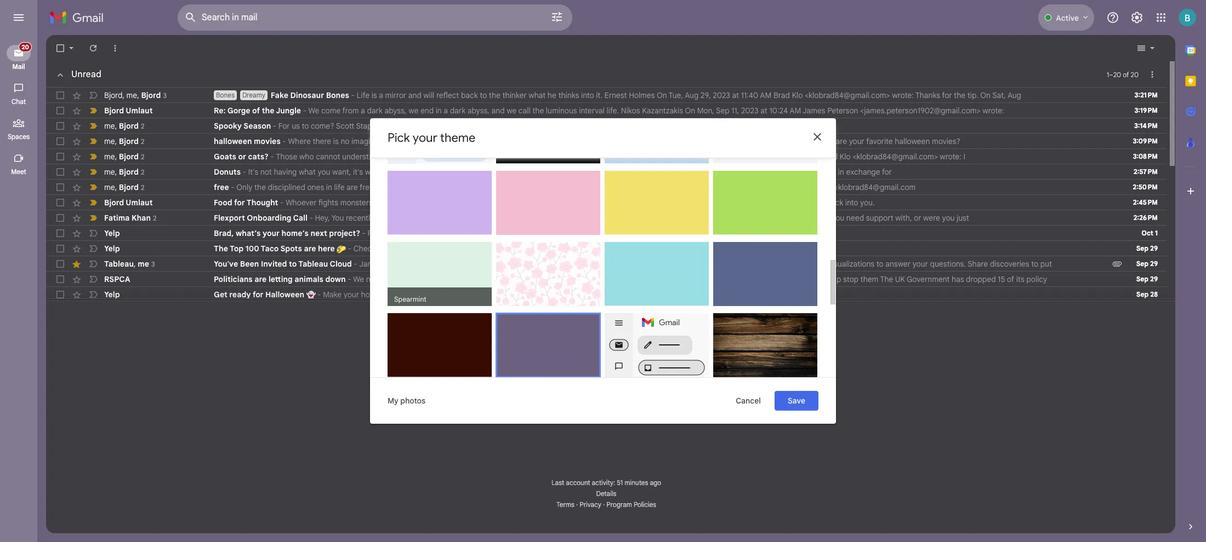 Task type: describe. For each thing, give the bounding box(es) containing it.
- right 🌮 image
[[348, 244, 352, 254]]

for down only
[[234, 198, 245, 208]]

in down "undisciplined," in the top of the page
[[446, 198, 452, 208]]

brad down luminous
[[532, 121, 548, 131]]

on right you?
[[421, 121, 431, 131]]

2023 up goats or cats? - those who cannot understand how to put their thoughts on ice should not enter into the heat of debate. friedrich nietzsche on tue, sep 12, 2023 at 4:19 pm brad klo <klobrad84@gmail.com> wrote: i
[[582, 137, 600, 146]]

1 horizontal spatial –
[[1109, 70, 1113, 79]]

1 yelp from the top
[[104, 229, 120, 239]]

donate
[[640, 275, 665, 285]]

1 horizontal spatial he
[[548, 90, 556, 100]]

are up process
[[477, 183, 488, 192]]

0 horizontal spatial 12,
[[464, 121, 473, 131]]

to up default
[[401, 152, 408, 162]]

1 horizontal spatial back
[[826, 198, 843, 208]]

soft gray
[[720, 162, 749, 171]]

- right cloud
[[354, 259, 357, 269]]

spearmint option
[[388, 242, 492, 306]]

1 sep 29 from the top
[[1136, 245, 1158, 253]]

the left thinker on the left of the page
[[489, 90, 501, 100]]

on right tip.
[[981, 90, 991, 100]]

- left life
[[351, 90, 355, 100]]

0 vertical spatial not
[[523, 152, 534, 162]]

customize
[[772, 259, 809, 269]]

me for donuts
[[104, 167, 115, 177]]

brad up the 10:24
[[774, 90, 790, 100]]

to left thinker on the left of the page
[[480, 90, 487, 100]]

spaces heading
[[0, 133, 37, 141]]

not important switch for get ready for halloween
[[88, 290, 99, 300]]

2 horizontal spatial abyss,
[[735, 198, 757, 208]]

lavender
[[394, 234, 424, 242]]

for right thanks
[[942, 90, 952, 100]]

the left list
[[391, 244, 403, 254]]

details
[[596, 490, 617, 498]]

tue, up horror. at left
[[432, 121, 447, 131]]

wrote: down movies?
[[940, 152, 962, 162]]

soft gray option
[[713, 100, 818, 172]]

into right enter
[[557, 152, 570, 162]]

1 down from the left
[[325, 275, 346, 285]]

dreamy
[[242, 91, 265, 99]]

1 not important switch from the top
[[88, 90, 99, 101]]

wrote: up <james.peterson1902@gmail.com>
[[892, 90, 914, 100]]

51
[[617, 479, 623, 487]]

chat
[[11, 98, 26, 106]]

2023 up conan
[[475, 121, 492, 131]]

1 them from the left
[[442, 275, 460, 285]]

0 vertical spatial 13,
[[500, 167, 509, 177]]

wrote: down kazantzakis
[[650, 121, 672, 131]]

its
[[1016, 275, 1025, 285]]

flexport onboarding call - hey, you recently signed up for your flexport seller portal account, and i just wanted to clarify what you were looking for. is there a particular service you need support with, or were you just
[[214, 213, 969, 223]]

on right doyle at left
[[528, 137, 538, 146]]

you up your
[[456, 259, 469, 269]]

0 vertical spatial hey
[[783, 137, 797, 146]]

0 horizontal spatial there
[[313, 137, 331, 146]]

for up <klobrad84@gmail.com
[[882, 167, 892, 177]]

wood (by: istockphoto) option
[[713, 314, 818, 386]]

- down the disciplined on the top
[[280, 198, 284, 208]]

- make your house a frightening sight with the help of a pro in rancho cucamonga ͏ ͏ ͏ ͏ ͏ ͏ ͏ ͏ ͏ ͏ ͏ ͏ ͏ ͏ ͏ ͏ ͏ ͏ ͏ ͏ ͏ ͏ ͏ ͏ ͏ ͏ ͏ ͏ ͏ ͏ ͏ ͏ ͏ ͏ ͏ ͏ ͏ ͏ ͏ ͏ ͏ ͏ ͏ ͏ ͏ ͏ ͏ ͏ ͏ ͏ ͏ ͏ ͏ ͏ ͏ ͏ ͏ ͏ ͏ ͏ ͏
[[316, 290, 724, 300]]

share
[[968, 259, 988, 269]]

uk
[[895, 275, 905, 285]]

row containing fatima khan
[[46, 211, 1167, 226]]

klo down luminous
[[550, 121, 561, 131]]

frightening
[[390, 290, 429, 300]]

help for - make your house a frightening sight with the help of a pro in rancho cucamonga ͏ ͏ ͏ ͏ ͏ ͏ ͏ ͏ ͏ ͏ ͏ ͏ ͏ ͏ ͏ ͏ ͏ ͏ ͏ ͏ ͏ ͏ ͏ ͏ ͏ ͏ ͏ ͏ ͏ ͏ ͏ ͏ ͏ ͏ ͏ ͏ ͏ ͏ ͏ ͏ ͏ ͏ ͏ ͏ ͏ ͏ ͏ ͏ ͏ ͏ ͏ ͏ ͏ ͏ ͏ ͏ ͏ ͏ ͏ ͏ ͏
[[479, 290, 495, 300]]

1 vertical spatial put
[[1041, 259, 1052, 269]]

2:57 pm
[[1134, 168, 1158, 176]]

cherry
[[503, 305, 524, 314]]

dinosaur
[[290, 90, 324, 100]]

unread
[[71, 69, 101, 80]]

we for we need your help to tell them your actions save animals' lives view online rspca donate politicians are letting animals down – you can help stop them the uk government has dropped 15 of its policy
[[353, 275, 364, 285]]

0 horizontal spatial with
[[449, 290, 464, 300]]

not important switch for the top 100 taco spots are here
[[88, 243, 99, 254]]

you've
[[413, 167, 436, 177]]

eggplant option
[[496, 314, 600, 385]]

onboarding
[[247, 213, 291, 223]]

scott
[[336, 121, 354, 131]]

blue option
[[605, 100, 709, 172]]

policies
[[634, 501, 656, 509]]

2 horizontal spatial 12,
[[754, 152, 763, 162]]

me , bjord 2 for free
[[104, 182, 144, 192]]

tue, up soft
[[722, 152, 736, 162]]

1 · from the left
[[576, 501, 578, 509]]

1 aug from the left
[[685, 90, 699, 100]]

looking
[[695, 213, 720, 223]]

from
[[342, 106, 359, 116]]

favorite
[[866, 137, 893, 146]]

a down reflect
[[444, 106, 448, 116]]

0 horizontal spatial the
[[214, 244, 228, 254]]

1 gaze from the left
[[646, 198, 662, 208]]

2 gaze from the left
[[808, 198, 825, 208]]

3:08 pm
[[1133, 152, 1158, 161]]

2023 down have
[[746, 183, 764, 192]]

at left 1:38
[[494, 121, 501, 131]]

me , bjord 2 for halloween
[[104, 136, 144, 146]]

plumber,
[[447, 229, 477, 239]]

spaces
[[8, 133, 30, 141]]

1 horizontal spatial next
[[402, 229, 417, 239]]

find
[[368, 229, 383, 239]]

rose option
[[496, 171, 600, 243]]

1 horizontal spatial am
[[790, 106, 801, 116]]

bjord umlaut for re: gorge of the jungle
[[104, 106, 153, 116]]

for right ready
[[253, 290, 263, 300]]

the left "abyss"
[[759, 198, 771, 208]]

mustard option
[[605, 171, 709, 243]]

mail heading
[[0, 63, 37, 71]]

2 · from the left
[[603, 501, 605, 509]]

2 no from the left
[[422, 137, 431, 146]]

1 vertical spatial 13,
[[735, 183, 744, 192]]

0 vertical spatial cucamonga
[[587, 244, 629, 254]]

is
[[735, 213, 740, 223]]

- right free
[[231, 183, 235, 192]]

0 horizontal spatial wed,
[[465, 167, 483, 177]]

you've been invited to tableau cloud - james peterson has invited you to join the tableau site, hcc!$8sh#dkhmc. interact with data to inform your decisions. customize data visualizations to answer your questions. share discoveries to put
[[214, 259, 1052, 269]]

into left you.
[[845, 198, 858, 208]]

2 animals from the left
[[741, 275, 767, 285]]

pm right 4:19
[[808, 152, 819, 162]]

pick your theme alert dialog
[[370, 100, 836, 424]]

fatima
[[104, 213, 130, 223]]

2 horizontal spatial help
[[826, 275, 841, 285]]

3 row from the top
[[46, 118, 1167, 134]]

understand
[[342, 152, 382, 162]]

on up enough
[[689, 183, 699, 192]]

a right from
[[361, 106, 365, 116]]

to down spots
[[289, 259, 297, 269]]

2023 right '29,'
[[713, 90, 730, 100]]

3 ͏͏ from the left
[[668, 244, 670, 254]]

for right up
[[412, 213, 422, 223]]

you down "customize" on the top of the page
[[797, 275, 809, 285]]

passions.
[[601, 183, 633, 192]]

life
[[357, 90, 370, 100]]

1 horizontal spatial there
[[394, 137, 412, 146]]

umlaut for re: gorge of the jungle - we come from a dark abyss, we end in a dark abyss, and we call the luminous interval life. nikos kazantzakis on mon, sep 11, 2023 at 10:24 am james peterson <james.peterson1902@gmail.com> wrote:
[[126, 106, 153, 116]]

1 vertical spatial has
[[952, 275, 964, 285]]

1 horizontal spatial abyss,
[[468, 106, 490, 116]]

you right if
[[384, 183, 397, 192]]

0 horizontal spatial hey
[[714, 167, 727, 177]]

it's
[[353, 167, 363, 177]]

luminous
[[546, 106, 577, 116]]

1 rspca from the left
[[104, 275, 130, 285]]

what down 'who'
[[299, 167, 316, 177]]

0 vertical spatial with
[[514, 229, 529, 239]]

1 vertical spatial should
[[375, 198, 398, 208]]

1 dark from the left
[[367, 106, 383, 116]]

, for donuts - it's not having what you want, it's wanting what you've got. on wed, sep 13, 2023 at 12:36 pm brad klo <klobrad84@gmail.com> wrote: hey can i have some palm readings in exchange for
[[115, 167, 117, 177]]

a left mirror
[[379, 90, 383, 100]]

unread button
[[50, 65, 106, 84]]

1 – 20 of 20
[[1107, 70, 1139, 79]]

11 row from the top
[[46, 241, 1167, 257]]

slave
[[496, 183, 514, 192]]

1 gb from the left
[[574, 377, 585, 387]]

2023 right 11,
[[741, 106, 759, 116]]

fights
[[318, 198, 338, 208]]

3 inside bjord , me , bjord 3
[[163, 91, 167, 100]]

2 gb from the left
[[605, 377, 615, 387]]

1 vertical spatial that
[[430, 198, 444, 208]]

pm up free - only the disciplined ones in life are free. if you are undisciplined, you are a slave to your moods and your passions. eliud kipchoge on wed, sep 13, 2023 at 1:58 pm brad klo <klobrad84@gmail.com
[[558, 167, 569, 177]]

you down the mon,
[[687, 121, 700, 131]]

advanced search options image
[[546, 6, 568, 28]]

klo down readings
[[821, 183, 832, 192]]

1 horizontal spatial tableau
[[298, 259, 328, 269]]

0 horizontal spatial put
[[410, 152, 421, 162]]

movies
[[254, 137, 281, 146]]

1 horizontal spatial will
[[795, 198, 806, 208]]

if
[[378, 183, 383, 192]]

kipchoge
[[654, 183, 687, 192]]

high
[[611, 376, 626, 385]]

- down dinosaur
[[303, 106, 307, 116]]

mail
[[12, 63, 25, 71]]

me for spooky season
[[104, 121, 115, 131]]

to left join
[[471, 259, 478, 269]]

8 ͏͏ from the left
[[737, 244, 739, 254]]

sep 28
[[1137, 291, 1158, 299]]

painter,
[[419, 229, 445, 239]]

0 vertical spatial am
[[760, 90, 772, 100]]

Search in mail search field
[[178, 4, 572, 31]]

mustard
[[611, 234, 637, 242]]

0 vertical spatial rancho
[[559, 244, 585, 254]]

answer
[[886, 259, 911, 269]]

my
[[388, 396, 398, 406]]

tableau , me 3
[[104, 259, 155, 269]]

out
[[378, 244, 389, 254]]

the right call
[[533, 106, 544, 116]]

a left pro
[[506, 290, 510, 300]]

11:40
[[741, 90, 758, 100]]

2 flexport from the left
[[441, 213, 470, 223]]

1 horizontal spatial bones
[[326, 90, 349, 100]]

at left 12:36
[[530, 167, 537, 177]]

make
[[323, 290, 342, 300]]

are down "inform"
[[704, 275, 715, 285]]

on left the mon,
[[685, 106, 695, 116]]

whoever
[[286, 198, 317, 208]]

it's
[[248, 167, 258, 177]]

help for politicians are letting animals down - we need your help to tell them your actions save animals' lives view online rspca donate politicians are letting animals down – you can help stop them the uk government has dropped 15 of its policy
[[403, 275, 418, 285]]

2 them from the left
[[861, 275, 879, 285]]

2 for donuts
[[141, 168, 144, 176]]

- down cloud
[[348, 275, 351, 285]]

a left particular
[[763, 213, 767, 223]]

1 vertical spatial –
[[790, 275, 795, 285]]

0 vertical spatial or
[[238, 152, 246, 162]]

1 vertical spatial he
[[497, 198, 506, 208]]

you.
[[860, 198, 875, 208]]

brad down goats or cats? - those who cannot understand how to put their thoughts on ice should not enter into the heat of debate. friedrich nietzsche on tue, sep 12, 2023 at 4:19 pm brad klo <klobrad84@gmail.com> wrote: i
[[571, 167, 588, 177]]

default
[[394, 162, 417, 171]]

is up 'cannot'
[[333, 137, 339, 146]]

horror.
[[433, 137, 456, 146]]

eliud
[[635, 183, 652, 192]]

2 horizontal spatial there
[[742, 213, 761, 223]]

1 horizontal spatial or
[[914, 213, 921, 223]]

wood (by: istockphoto)
[[720, 376, 794, 385]]

me for goats or cats?
[[104, 152, 115, 161]]

and right the moods
[[568, 183, 581, 192]]

you right with,
[[942, 213, 955, 223]]

, for you've been invited to tableau cloud - james peterson has invited you to join the tableau site, hcc!$8sh#dkhmc. interact with data to inform your decisions. customize data visualizations to answer your questions. share discoveries to put
[[134, 259, 136, 269]]

cancel
[[736, 396, 761, 406]]

29,
[[701, 90, 711, 100]]

klo down heat
[[590, 167, 601, 177]]

photos
[[400, 396, 425, 406]]

here
[[318, 244, 335, 254]]

an
[[725, 198, 733, 208]]

does
[[508, 198, 525, 208]]

1 no from the left
[[341, 137, 350, 146]]

row containing rspca
[[46, 272, 1167, 287]]

navigation containing mail
[[0, 35, 38, 543]]

important mainly because it was sent directly to you. switch for donuts
[[88, 167, 99, 178]]

the left process
[[454, 198, 465, 208]]

- check out the list and find your next tortilla-filled dream in rancho cucamonga ͏ ͏ ͏ ͏ ͏ ͏͏ ͏ ͏ ͏ ͏ ͏͏ ͏ ͏ ͏ ͏ ͏ ͏ ͏ ͏ ͏ ͏͏ ͏ ͏ ͏ ͏ ͏͏ ͏ ͏ ͏ ͏ ͏ ͏ ͏ ͏ ͏ ͏͏ ͏ ͏ ͏ ͏ ͏͏ ͏ ͏ ͏ ͏ ͏ ͏ ͏ ͏ ͏ ͏͏ ͏ ͏ ͏ ͏ ͏͏ ͏
[[346, 244, 741, 254]]

account
[[566, 479, 590, 487]]

dark
[[503, 162, 518, 171]]

5 row from the top
[[46, 149, 1167, 164]]

7 ͏͏ from the left
[[727, 244, 729, 254]]

- left find in the top of the page
[[362, 229, 366, 239]]

are up "get ready for halloween"
[[255, 275, 267, 285]]

0 horizontal spatial 15
[[596, 377, 603, 387]]

- right call
[[309, 213, 313, 223]]

you up process
[[462, 183, 475, 192]]

2 just from the left
[[957, 213, 969, 223]]

wrote: down nietzsche
[[690, 167, 712, 177]]

3 inside tableau , me 3
[[151, 260, 155, 268]]

2 20 from the left
[[1131, 70, 1139, 79]]

, for halloween movies - where there is no imagination there is no horror. arthur conan doyle on tue, sep 12, 2023 at 2:50 pm brad klo <klobrad84@gmail.com> wrote: hey guys what are your favorite halloween movies?
[[115, 136, 117, 146]]

, for spooky season - for us to come? scott stapp is that you? on tue, sep 12, 2023 at 1:38 pm brad klo <klobrad84@gmail.com> wrote: are you ready??
[[115, 121, 117, 131]]

1:58
[[775, 183, 788, 192]]

last account activity: 51 minutes ago details terms · privacy · program policies
[[552, 479, 661, 509]]

cherry blossom option
[[496, 242, 600, 315]]

is right life
[[372, 90, 377, 100]]

are down kazantzakis
[[674, 121, 685, 131]]

0 horizontal spatial 1
[[1107, 70, 1109, 79]]

umlaut for food for thought - whoever fights monsters should see to it that in the process he does not become a monster. and if you gaze long enough into an abyss, the abyss will gaze back into you.
[[126, 198, 153, 208]]

1 vertical spatial can
[[811, 275, 824, 285]]

important according to google magic. switch for flexport onboarding call
[[88, 213, 99, 224]]

conversations
[[567, 328, 623, 339]]

1 horizontal spatial wed,
[[701, 183, 718, 192]]

at left 2:50
[[601, 137, 608, 146]]

in right end
[[436, 106, 442, 116]]

2 for free
[[141, 183, 144, 192]]

1 vertical spatial not
[[260, 167, 272, 177]]

kazantzakis
[[642, 106, 683, 116]]

4:19
[[793, 152, 806, 162]]

1 horizontal spatial i
[[744, 167, 746, 177]]

2 down from the left
[[769, 275, 788, 285]]

brad up readings
[[821, 152, 838, 162]]

last
[[552, 479, 564, 487]]

1 horizontal spatial should
[[498, 152, 521, 162]]

wrote: up some
[[760, 137, 781, 146]]

2 dark from the left
[[450, 106, 466, 116]]

donuts
[[214, 167, 241, 177]]

the right join
[[494, 259, 506, 269]]

for.
[[721, 213, 733, 223]]

you right the service
[[832, 213, 845, 223]]

1 vertical spatial rancho
[[534, 290, 560, 300]]

hcc!$8sh#dkhmc.
[[553, 259, 620, 269]]

spots
[[280, 244, 302, 254]]

what down 'how' on the left top of page
[[394, 167, 411, 177]]

29 for politicians are letting animals down - we need your help to tell them your actions save animals' lives view online rspca donate politicians are letting animals down – you can help stop them the uk government has dropped 15 of its policy
[[1150, 275, 1158, 283]]

find
[[432, 244, 445, 254]]

sep 29 for politicians are letting animals down - we need your help to tell them your actions save animals' lives view online rspca donate politicians are letting animals down – you can help stop them the uk government has dropped 15 of its policy
[[1136, 275, 1158, 283]]

0 horizontal spatial tableau
[[104, 259, 134, 269]]

2 were from the left
[[923, 213, 940, 223]]

at left 11:40
[[732, 90, 739, 100]]

dusk option
[[713, 242, 818, 315]]

enough
[[681, 198, 708, 208]]

(by:
[[740, 376, 752, 385]]

you down long
[[661, 213, 674, 223]]

reflect
[[436, 90, 459, 100]]

if
[[625, 198, 629, 208]]

1 vertical spatial cucamonga
[[562, 290, 604, 300]]

dropped
[[966, 275, 996, 285]]

not important switch for brad, what's your home's next project?
[[88, 228, 99, 239]]

👻 image
[[306, 291, 316, 300]]

2 aug from the left
[[1008, 90, 1021, 100]]

halloween movies - where there is no imagination there is no horror. arthur conan doyle on tue, sep 12, 2023 at 2:50 pm brad klo <klobrad84@gmail.com> wrote: hey guys what are your favorite halloween movies?
[[214, 137, 961, 146]]

0 horizontal spatial bones
[[216, 91, 235, 99]]

pm right 1:38
[[518, 121, 530, 131]]

to up the policy
[[1031, 259, 1039, 269]]

to left it
[[414, 198, 421, 208]]

fatima khan 2
[[104, 213, 156, 223]]

2 horizontal spatial tableau
[[507, 259, 535, 269]]

process
[[467, 198, 495, 208]]

the left heat
[[572, 152, 583, 162]]

search in mail image
[[181, 8, 201, 27]]

0 horizontal spatial will
[[423, 90, 434, 100]]

brad, what's your home's next project? - find your next painter, plumber, and more with yelp. ͏ ͏ ͏ ͏ ͏ ͏ ͏ ͏ ͏ ͏ ͏ ͏ ͏ ͏ ͏ ͏ ͏ ͏ ͏ ͏ ͏ ͏ ͏ ͏ ͏ ͏ ͏ ͏ ͏ ͏ ͏ ͏ ͏ ͏ ͏ ͏ ͏ ͏ ͏ ͏ ͏ ͏ ͏ ͏ ͏ ͏ ͏ ͏ ͏ ͏ ͏ ͏ ͏ ͏ ͏ ͏ ͏ ͏ ͏ ͏ ͏ ͏ ͏ ͏ ͏ ͏ ͏ ͏ ͏ ͏ ͏ ͏ ͏ ͏
[[214, 229, 692, 239]]

12:36
[[539, 167, 556, 177]]

are up see
[[399, 183, 410, 192]]



Task type: locate. For each thing, give the bounding box(es) containing it.
save
[[788, 396, 805, 406]]

to down and
[[609, 213, 617, 223]]

me , bjord 2 for goats
[[104, 152, 144, 161]]

aug right the sat,
[[1008, 90, 1021, 100]]

wanted
[[582, 213, 607, 223]]

brad up friedrich
[[641, 137, 657, 146]]

put up default
[[410, 152, 421, 162]]

high contrast option
[[605, 314, 709, 386]]

to left "inform"
[[685, 259, 692, 269]]

doyle
[[506, 137, 526, 146]]

0 vertical spatial need
[[846, 213, 864, 223]]

1 letting from the left
[[269, 275, 293, 285]]

come
[[321, 106, 341, 116]]

rspca down tableau , me 3 in the left top of the page
[[104, 275, 130, 285]]

0 horizontal spatial data
[[667, 259, 683, 269]]

· down details link
[[603, 501, 605, 509]]

mon,
[[697, 106, 714, 116]]

food
[[214, 198, 232, 208]]

2 vertical spatial 12,
[[754, 152, 763, 162]]

7 row from the top
[[46, 180, 1167, 195]]

- right cats?
[[270, 152, 274, 162]]

15 inside row
[[998, 275, 1005, 285]]

2 inside fatima khan 2
[[153, 214, 156, 222]]

halloween
[[265, 290, 304, 300]]

rancho up the blossom
[[534, 290, 560, 300]]

service
[[805, 213, 830, 223]]

1 we from the left
[[409, 106, 419, 116]]

0 horizontal spatial can
[[729, 167, 742, 177]]

tue,
[[669, 90, 683, 100], [432, 121, 447, 131], [539, 137, 554, 146], [722, 152, 736, 162]]

what up call
[[529, 90, 546, 100]]

can left have
[[729, 167, 742, 177]]

halloween down <james.peterson1902@gmail.com>
[[895, 137, 930, 146]]

0 horizontal spatial flexport
[[214, 213, 245, 223]]

clarify
[[619, 213, 640, 223]]

1 vertical spatial umlaut
[[126, 198, 153, 208]]

rancho
[[559, 244, 585, 254], [534, 290, 560, 300]]

not important switch for politicians are letting animals down
[[88, 274, 99, 285]]

on up soft
[[710, 152, 720, 162]]

letting
[[269, 275, 293, 285], [717, 275, 739, 285]]

main content
[[46, 35, 1176, 543]]

2:45 pm
[[1133, 198, 1158, 207]]

2 horizontal spatial i
[[964, 152, 966, 162]]

wrote:
[[892, 90, 914, 100], [983, 106, 1004, 116], [650, 121, 672, 131], [760, 137, 781, 146], [940, 152, 962, 162], [690, 167, 712, 177]]

has left invited
[[417, 259, 429, 269]]

at left the 10:24
[[761, 106, 768, 116]]

long
[[664, 198, 679, 208]]

what right clarify
[[642, 213, 659, 223]]

khan
[[132, 213, 151, 223]]

important mainly because it was sent directly to you. switch for halloween movies
[[88, 136, 99, 147]]

2 row from the top
[[46, 103, 1167, 118]]

0 vertical spatial the
[[214, 244, 228, 254]]

2 29 from the top
[[1150, 260, 1158, 268]]

lavender option
[[388, 171, 492, 243]]

gb right 0.13 on the left
[[574, 377, 585, 387]]

0 horizontal spatial letting
[[269, 275, 293, 285]]

decisions.
[[736, 259, 770, 269]]

settings image
[[1131, 11, 1144, 24]]

seafoam
[[611, 305, 639, 314]]

15 left high
[[596, 377, 603, 387]]

2 important according to google magic. switch from the top
[[88, 213, 99, 224]]

0 horizontal spatial we
[[308, 106, 319, 116]]

29
[[1150, 245, 1158, 253], [1150, 260, 1158, 268], [1150, 275, 1158, 283]]

2 bjord umlaut from the top
[[104, 198, 153, 208]]

3 me , bjord 2 from the top
[[104, 152, 144, 161]]

important mainly because it was sent directly to you. switch
[[88, 105, 99, 116], [88, 121, 99, 132], [88, 136, 99, 147], [88, 151, 99, 162], [88, 167, 99, 178], [88, 182, 99, 193]]

1 halloween from the left
[[214, 137, 252, 146]]

29 for you've been invited to tableau cloud - james peterson has invited you to join the tableau site, hcc!$8sh#dkhmc. interact with data to inform your decisions. customize data visualizations to answer your questions. share discoveries to put
[[1150, 260, 1158, 268]]

2 me , bjord 2 from the top
[[104, 136, 144, 146]]

row down online
[[46, 287, 1167, 303]]

2 important mainly because it was sent directly to you. switch from the top
[[88, 121, 99, 132]]

0 vertical spatial he
[[548, 90, 556, 100]]

inform
[[694, 259, 716, 269]]

me , bjord 2 for spooky
[[104, 121, 144, 131]]

with up filled
[[514, 229, 529, 239]]

help up 'frightening'
[[403, 275, 418, 285]]

14 row from the top
[[46, 287, 1167, 303]]

2 vertical spatial yelp
[[104, 290, 120, 300]]

0 horizontal spatial down
[[325, 275, 346, 285]]

3 29 from the top
[[1150, 275, 1158, 283]]

your
[[461, 275, 477, 285]]

seller
[[472, 213, 492, 223]]

tue, up enter
[[539, 137, 554, 146]]

me for halloween movies
[[104, 136, 115, 146]]

🌮 image
[[337, 245, 346, 254]]

dark
[[367, 106, 383, 116], [450, 106, 466, 116]]

umlaut
[[126, 106, 153, 116], [126, 198, 153, 208]]

1 horizontal spatial rspca
[[614, 275, 638, 285]]

10 row from the top
[[46, 226, 1167, 241]]

1 vertical spatial 29
[[1150, 260, 1158, 268]]

unread tab panel
[[46, 61, 1167, 395]]

· right "terms" link
[[576, 501, 578, 509]]

meet heading
[[0, 168, 37, 177]]

1:38
[[503, 121, 516, 131]]

in
[[436, 106, 442, 116], [838, 167, 844, 177], [326, 183, 332, 192], [446, 198, 452, 208], [551, 244, 557, 254], [526, 290, 532, 300]]

1 horizontal spatial them
[[861, 275, 879, 285]]

abyss, right an
[[735, 198, 757, 208]]

row containing tableau
[[46, 257, 1167, 272]]

1 vertical spatial 12,
[[571, 137, 580, 146]]

2 ͏͏ from the left
[[649, 244, 651, 254]]

1 horizontal spatial help
[[479, 290, 495, 300]]

jungle
[[276, 106, 301, 116]]

us
[[292, 121, 300, 131]]

2 vertical spatial i
[[564, 213, 565, 223]]

klo up friedrich
[[659, 137, 670, 146]]

1 vertical spatial 15
[[596, 377, 603, 387]]

abyss,
[[385, 106, 407, 116], [468, 106, 490, 116], [735, 198, 757, 208]]

a down free - only the disciplined ones in life are free. if you are undisciplined, you are a slave to your moods and your passions. eliud kipchoge on wed, sep 13, 2023 at 1:58 pm brad klo <klobrad84@gmail.com
[[571, 198, 575, 208]]

1 important according to google magic. switch from the top
[[88, 197, 99, 208]]

bones
[[326, 90, 349, 100], [216, 91, 235, 99]]

hey left gray
[[714, 167, 727, 177]]

0 vertical spatial peterson
[[828, 106, 858, 116]]

to right slave
[[516, 183, 523, 192]]

0 vertical spatial 1
[[1107, 70, 1109, 79]]

6 ͏͏ from the left
[[708, 244, 710, 254]]

1 horizontal spatial down
[[769, 275, 788, 285]]

privacy link
[[580, 501, 601, 509]]

15 down discoveries
[[998, 275, 1005, 285]]

support
[[866, 213, 894, 223]]

4 not important switch from the top
[[88, 259, 99, 270]]

2 horizontal spatial with
[[651, 259, 665, 269]]

1 politicians from the left
[[214, 275, 253, 285]]

0 horizontal spatial has
[[417, 259, 429, 269]]

important mainly because it was sent directly to you. switch for free
[[88, 182, 99, 193]]

dark option
[[496, 100, 600, 172]]

1
[[1107, 70, 1109, 79], [1155, 229, 1158, 237]]

1 vertical spatial yelp
[[104, 244, 120, 254]]

wed, down on
[[465, 167, 483, 177]]

0 horizontal spatial dark
[[367, 106, 383, 116]]

12, up have
[[754, 152, 763, 162]]

1 vertical spatial or
[[914, 213, 921, 223]]

13 row from the top
[[46, 272, 1167, 287]]

2:50
[[610, 137, 626, 146]]

5 me , bjord 2 from the top
[[104, 182, 144, 192]]

2 letting from the left
[[717, 275, 739, 285]]

0 horizontal spatial am
[[760, 90, 772, 100]]

cucamonga down mustard
[[587, 244, 629, 254]]

row up and
[[46, 180, 1167, 195]]

2 data from the left
[[811, 259, 826, 269]]

wed,
[[465, 167, 483, 177], [701, 183, 718, 192]]

abyss, down mirror
[[385, 106, 407, 116]]

1 just from the left
[[567, 213, 580, 223]]

0 horizontal spatial ·
[[576, 501, 578, 509]]

we
[[308, 106, 319, 116], [353, 275, 364, 285]]

1 horizontal spatial flexport
[[441, 213, 470, 223]]

mahogany option
[[388, 314, 492, 386]]

pick your theme heading
[[388, 130, 476, 145]]

become
[[540, 198, 569, 208]]

3 not important switch from the top
[[88, 243, 99, 254]]

wasabi option
[[713, 171, 818, 243]]

0 vertical spatial we
[[308, 106, 319, 116]]

3 sep 29 from the top
[[1136, 275, 1158, 283]]

0 horizontal spatial halloween
[[214, 137, 252, 146]]

1 horizontal spatial ·
[[603, 501, 605, 509]]

tab list
[[1176, 35, 1206, 503]]

in left life
[[326, 183, 332, 192]]

12 row from the top
[[46, 257, 1167, 272]]

down up make
[[325, 275, 346, 285]]

1 bjord umlaut from the top
[[104, 106, 153, 116]]

1 row from the top
[[46, 88, 1167, 103]]

in right dream
[[551, 244, 557, 254]]

or right with,
[[914, 213, 921, 223]]

3 yelp from the top
[[104, 290, 120, 300]]

0 vertical spatial that
[[386, 121, 400, 131]]

navigation
[[0, 35, 38, 543]]

2 for halloween movies
[[141, 137, 144, 146]]

2 rspca from the left
[[614, 275, 638, 285]]

important mainly because it was sent directly to you. switch for re: gorge of the jungle
[[88, 105, 99, 116]]

1 vertical spatial need
[[366, 275, 384, 285]]

rspca
[[104, 275, 130, 285], [614, 275, 638, 285]]

0 horizontal spatial animals
[[295, 275, 323, 285]]

is
[[372, 90, 377, 100], [379, 121, 384, 131], [333, 137, 339, 146], [414, 137, 420, 146]]

gorge
[[227, 106, 250, 116]]

5 important mainly because it was sent directly to you. switch from the top
[[88, 167, 99, 178]]

11,
[[732, 106, 739, 116]]

flexport up brad,
[[214, 213, 245, 223]]

we for we come from a dark abyss, we end in a dark abyss, and we call the luminous interval life. nikos kazantzakis on mon, sep 11, 2023 at 10:24 am james peterson <james.peterson1902@gmail.com> wrote:
[[308, 106, 319, 116]]

0 horizontal spatial need
[[366, 275, 384, 285]]

in right pro
[[526, 290, 532, 300]]

tell
[[429, 275, 440, 285]]

what's
[[236, 229, 261, 239]]

1 vertical spatial 1
[[1155, 229, 1158, 237]]

portal
[[494, 213, 514, 223]]

pm right 1:58
[[790, 183, 801, 192]]

2 for spooky season
[[141, 122, 144, 130]]

and right mirror
[[408, 90, 422, 100]]

flexport
[[214, 213, 245, 223], [441, 213, 470, 223]]

0 horizontal spatial were
[[676, 213, 693, 223]]

lives
[[554, 275, 570, 285]]

2 sep 29 from the top
[[1136, 260, 1158, 268]]

default option
[[388, 100, 492, 172]]

minutes
[[625, 479, 648, 487]]

0 vertical spatial will
[[423, 90, 434, 100]]

1 horizontal spatial can
[[811, 275, 824, 285]]

at
[[732, 90, 739, 100], [761, 106, 768, 116], [494, 121, 501, 131], [601, 137, 608, 146], [784, 152, 791, 162], [530, 167, 537, 177], [766, 183, 773, 192]]

is right the stapp
[[379, 121, 384, 131]]

halloween
[[214, 137, 252, 146], [895, 137, 930, 146]]

1 20 from the left
[[1113, 70, 1121, 79]]

1 horizontal spatial were
[[923, 213, 940, 223]]

sep 29
[[1136, 245, 1158, 253], [1136, 260, 1158, 268], [1136, 275, 1158, 283]]

2023
[[713, 90, 730, 100], [741, 106, 759, 116], [475, 121, 492, 131], [582, 137, 600, 146], [764, 152, 782, 162], [511, 167, 528, 177], [746, 183, 764, 192]]

save
[[506, 275, 522, 285]]

1 ͏͏ from the left
[[639, 244, 641, 254]]

2 vertical spatial with
[[449, 290, 464, 300]]

row containing bjord
[[46, 88, 1167, 103]]

1 horizontal spatial that
[[430, 198, 444, 208]]

- right '👻' image
[[318, 290, 321, 300]]

1 me , bjord 2 from the top
[[104, 121, 144, 131]]

seafoam option
[[605, 242, 709, 315]]

row down 2:50
[[46, 149, 1167, 164]]

0 vertical spatial wed,
[[465, 167, 483, 177]]

0 vertical spatial umlaut
[[126, 106, 153, 116]]

i
[[964, 152, 966, 162], [744, 167, 746, 177], [564, 213, 565, 223]]

undisciplined,
[[412, 183, 460, 192]]

0 horizontal spatial gaze
[[646, 198, 662, 208]]

at left 1:58
[[766, 183, 773, 192]]

james up guys
[[803, 106, 826, 116]]

no
[[341, 137, 350, 146], [422, 137, 431, 146]]

pm right 2:50
[[628, 137, 639, 146]]

, for free - only the disciplined ones in life are free. if you are undisciplined, you are a slave to your moods and your passions. eliud kipchoge on wed, sep 13, 2023 at 1:58 pm brad klo <klobrad84@gmail.com
[[115, 182, 117, 192]]

2 yelp from the top
[[104, 244, 120, 254]]

chat heading
[[0, 98, 37, 106]]

0 horizontal spatial –
[[790, 275, 795, 285]]

main content containing unread
[[46, 35, 1176, 543]]

filled
[[508, 244, 525, 254]]

6 not important switch from the top
[[88, 290, 99, 300]]

4 ͏͏ from the left
[[678, 244, 680, 254]]

thinks
[[558, 90, 579, 100]]

12,
[[464, 121, 473, 131], [571, 137, 580, 146], [754, 152, 763, 162]]

on up kazantzakis
[[657, 90, 667, 100]]

bjord umlaut up fatima khan 2
[[104, 198, 153, 208]]

0 vertical spatial 3
[[163, 91, 167, 100]]

used
[[617, 377, 634, 387]]

your inside alert dialog
[[413, 130, 437, 145]]

important according to google magic. switch for food for thought
[[88, 197, 99, 208]]

readings
[[806, 167, 836, 177]]

sep 29 for you've been invited to tableau cloud - james peterson has invited you to join the tableau site, hcc!$8sh#dkhmc. interact with data to inform your decisions. customize data visualizations to answer your questions. share discoveries to put
[[1136, 260, 1158, 268]]

ice
[[485, 152, 496, 162]]

1 were from the left
[[676, 213, 693, 223]]

my photos
[[388, 396, 425, 406]]

0 vertical spatial 29
[[1150, 245, 1158, 253]]

more
[[494, 229, 512, 239]]

you down 'cannot'
[[318, 167, 330, 177]]

you
[[687, 121, 700, 131], [318, 167, 330, 177], [384, 183, 397, 192], [462, 183, 475, 192], [631, 198, 644, 208], [661, 213, 674, 223], [832, 213, 845, 223], [942, 213, 955, 223], [456, 259, 469, 269], [797, 275, 809, 285]]

0 horizontal spatial abyss,
[[385, 106, 407, 116]]

and
[[408, 90, 422, 100], [492, 106, 505, 116], [568, 183, 581, 192], [548, 213, 562, 223], [479, 229, 492, 239], [417, 244, 430, 254]]

help down the "actions"
[[479, 290, 495, 300]]

- left it's
[[243, 167, 246, 177]]

0 vertical spatial sep 29
[[1136, 245, 1158, 253]]

invited
[[261, 259, 287, 269]]

0 horizontal spatial i
[[564, 213, 565, 223]]

row up passions.
[[46, 164, 1167, 180]]

1 horizontal spatial peterson
[[828, 106, 858, 116]]

klo
[[792, 90, 803, 100], [550, 121, 561, 131], [659, 137, 670, 146], [840, 152, 851, 162], [590, 167, 601, 177], [821, 183, 832, 192]]

rancho up hcc!$8sh#dkhmc.
[[559, 244, 585, 254]]

with up donate
[[651, 259, 665, 269]]

0 vertical spatial has
[[417, 259, 429, 269]]

1 umlaut from the top
[[126, 106, 153, 116]]

yelp for get
[[104, 290, 120, 300]]

2 vertical spatial not
[[527, 198, 538, 208]]

oct
[[1142, 229, 1154, 237]]

james
[[803, 106, 826, 116], [359, 259, 382, 269]]

1 horizontal spatial just
[[957, 213, 969, 223]]

3 important mainly because it was sent directly to you. switch from the top
[[88, 136, 99, 147]]

2 not important switch from the top
[[88, 228, 99, 239]]

4 row from the top
[[46, 134, 1167, 149]]

of
[[1123, 70, 1129, 79], [252, 106, 260, 116], [603, 152, 610, 162], [1007, 275, 1014, 285], [497, 290, 504, 300], [587, 377, 594, 387]]

1 horizontal spatial 13,
[[735, 183, 744, 192]]

2 politicians from the left
[[667, 275, 702, 285]]

umlaut up khan
[[126, 198, 153, 208]]

row
[[46, 88, 1167, 103], [46, 103, 1167, 118], [46, 118, 1167, 134], [46, 134, 1167, 149], [46, 149, 1167, 164], [46, 164, 1167, 180], [46, 180, 1167, 195], [46, 195, 1167, 211], [46, 211, 1167, 226], [46, 226, 1167, 241], [46, 241, 1167, 257], [46, 257, 1167, 272], [46, 272, 1167, 287], [46, 287, 1167, 303]]

top
[[230, 244, 244, 254]]

1 horizontal spatial aug
[[1008, 90, 1021, 100]]

and down seller
[[479, 229, 492, 239]]

, for goats or cats? - those who cannot understand how to put their thoughts on ice should not enter into the heat of debate. friedrich nietzsche on tue, sep 12, 2023 at 4:19 pm brad klo <klobrad84@gmail.com> wrote: i
[[115, 152, 117, 161]]

high contrast
[[611, 376, 654, 385]]

0 horizontal spatial peterson
[[384, 259, 415, 269]]

see
[[400, 198, 412, 208]]

1 flexport from the left
[[214, 213, 245, 223]]

1 animals from the left
[[295, 275, 323, 285]]

6 important mainly because it was sent directly to you. switch from the top
[[88, 182, 99, 193]]

0 vertical spatial 12,
[[464, 121, 473, 131]]

klo up guys
[[792, 90, 803, 100]]

1 vertical spatial james
[[359, 259, 382, 269]]

tableau down fatima
[[104, 259, 134, 269]]

row down and
[[46, 211, 1167, 226]]

not important switch
[[88, 90, 99, 101], [88, 228, 99, 239], [88, 243, 99, 254], [88, 259, 99, 270], [88, 274, 99, 285], [88, 290, 99, 300]]

5 not important switch from the top
[[88, 274, 99, 285]]

0 vertical spatial back
[[461, 90, 478, 100]]

nikos
[[621, 106, 640, 116]]

2 for goats or cats?
[[141, 153, 144, 161]]

6 row from the top
[[46, 164, 1167, 180]]

0 vertical spatial important according to google magic. switch
[[88, 197, 99, 208]]

we left end
[[409, 106, 419, 116]]

2023 up some
[[764, 152, 782, 162]]

me , bjord 2 for donuts
[[104, 167, 144, 177]]

8 row from the top
[[46, 195, 1167, 211]]

2 we from the left
[[507, 106, 517, 116]]

bjord umlaut for food for thought
[[104, 198, 153, 208]]

the left tip.
[[954, 90, 966, 100]]

yelp up tableau , me 3 in the left top of the page
[[104, 244, 120, 254]]

0 horizontal spatial rspca
[[104, 275, 130, 285]]

them right tell
[[442, 275, 460, 285]]

1 horizontal spatial james
[[803, 106, 826, 116]]

there down come?
[[313, 137, 331, 146]]

4 me , bjord 2 from the top
[[104, 167, 144, 177]]

important according to google magic. switch
[[88, 197, 99, 208], [88, 213, 99, 224]]

1 29 from the top
[[1150, 245, 1158, 253]]

we
[[409, 106, 419, 116], [507, 106, 517, 116]]

5 ͏͏ from the left
[[698, 244, 700, 254]]

come?
[[311, 121, 334, 131]]

1 vertical spatial bjord umlaut
[[104, 198, 153, 208]]

1 important mainly because it was sent directly to you. switch from the top
[[88, 105, 99, 116]]

0 vertical spatial put
[[410, 152, 421, 162]]

tableau down here
[[298, 259, 328, 269]]

0 vertical spatial –
[[1109, 70, 1113, 79]]

important mainly because it was sent directly to you. switch for spooky season
[[88, 121, 99, 132]]

can left stop
[[811, 275, 824, 285]]

2 halloween from the left
[[895, 137, 930, 146]]

moods
[[542, 183, 566, 192]]

me , bjord 2
[[104, 121, 144, 131], [104, 136, 144, 146], [104, 152, 144, 161], [104, 167, 144, 177], [104, 182, 144, 192]]

1 horizontal spatial need
[[846, 213, 864, 223]]

0 vertical spatial i
[[964, 152, 966, 162]]

1 vertical spatial wed,
[[701, 183, 718, 192]]

2 vertical spatial sep 29
[[1136, 275, 1158, 283]]

2 horizontal spatial next
[[465, 244, 480, 254]]

not important switch for you've been invited to tableau cloud
[[88, 259, 99, 270]]

cannot
[[316, 152, 340, 162]]

abyss, up spooky season - for us to come? scott stapp is that you? on tue, sep 12, 2023 at 1:38 pm brad klo <klobrad84@gmail.com> wrote: are you ready??
[[468, 106, 490, 116]]

you right if at the top
[[631, 198, 644, 208]]

9 row from the top
[[46, 211, 1167, 226]]

down down "customize" on the top of the page
[[769, 275, 788, 285]]

am
[[760, 90, 772, 100], [790, 106, 801, 116]]

2 vertical spatial 29
[[1150, 275, 1158, 283]]

yelp for the
[[104, 244, 120, 254]]

1 vertical spatial important according to google magic. switch
[[88, 213, 99, 224]]

klo up exchange
[[840, 152, 851, 162]]

animals up '👻' image
[[295, 275, 323, 285]]

on
[[657, 90, 667, 100], [981, 90, 991, 100], [685, 106, 695, 116], [421, 121, 431, 131], [528, 137, 538, 146], [710, 152, 720, 162], [453, 167, 463, 177], [689, 183, 699, 192]]

that right it
[[430, 198, 444, 208]]

1 horizontal spatial 20
[[1131, 70, 1139, 79]]

politicians up ready
[[214, 275, 253, 285]]

row down passions.
[[46, 195, 1167, 211]]

just left wanted
[[567, 213, 580, 223]]

0 horizontal spatial next
[[311, 229, 327, 239]]

me for free
[[104, 182, 115, 192]]

rose
[[503, 234, 518, 242]]

mail, 20 unread messages image
[[18, 45, 31, 55]]

cats?
[[248, 152, 269, 162]]

2 umlaut from the top
[[126, 198, 153, 208]]

important mainly because it was sent directly to you. switch for goats or cats?
[[88, 151, 99, 162]]

2023 up slave
[[511, 167, 528, 177]]

1 horizontal spatial halloween
[[895, 137, 930, 146]]

0 vertical spatial 15
[[998, 275, 1005, 285]]

1 vertical spatial the
[[880, 275, 893, 285]]

pick
[[388, 130, 410, 145]]

1 horizontal spatial 12,
[[571, 137, 580, 146]]

13, up slave
[[500, 167, 509, 177]]

1 data from the left
[[667, 259, 683, 269]]

at left 4:19
[[784, 152, 791, 162]]

yelp
[[104, 229, 120, 239], [104, 244, 120, 254], [104, 290, 120, 300]]

sat,
[[992, 90, 1006, 100]]

1 horizontal spatial 3
[[163, 91, 167, 100]]

0 horizontal spatial 3
[[151, 260, 155, 268]]

4 important mainly because it was sent directly to you. switch from the top
[[88, 151, 99, 162]]

0 horizontal spatial james
[[359, 259, 382, 269]]

1 vertical spatial 3
[[151, 260, 155, 268]]



Task type: vqa. For each thing, say whether or not it's contained in the screenshot.


